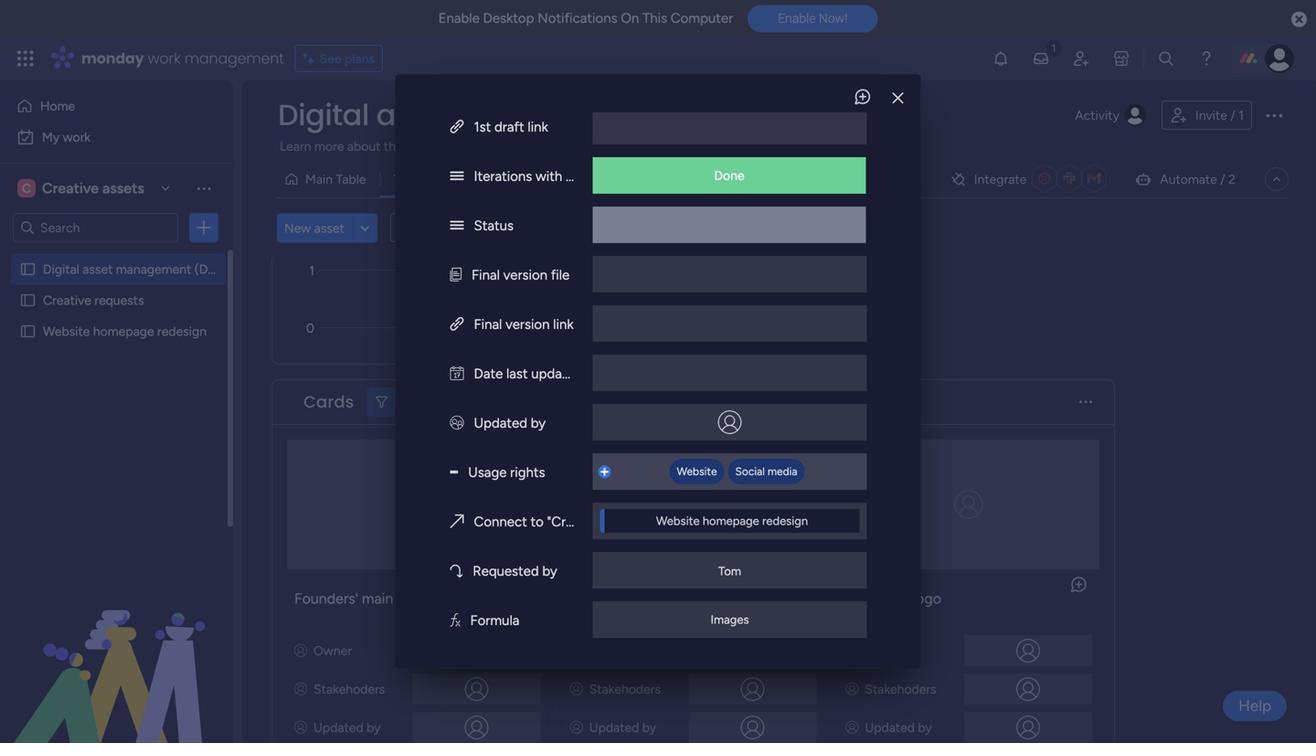 Task type: describe. For each thing, give the bounding box(es) containing it.
done
[[714, 168, 745, 183]]

1 vertical spatial website
[[677, 465, 717, 478]]

enable for enable desktop notifications on this computer
[[438, 10, 480, 27]]

monday marketplace image
[[1113, 49, 1131, 68]]

website homepage redesign inside dialog
[[656, 514, 808, 528]]

updated for about section
[[589, 720, 639, 735]]

requested
[[473, 563, 539, 579]]

activity button
[[1068, 101, 1155, 130]]

v2 status image for iterations with stakeholder
[[450, 168, 464, 184]]

section
[[614, 590, 663, 607]]

2 vertical spatial website
[[656, 514, 700, 528]]

invite / 1 button
[[1162, 101, 1252, 130]]

new asset
[[284, 220, 344, 236]]

cards
[[304, 390, 354, 414]]

home option
[[11, 91, 222, 121]]

invite
[[1196, 107, 1228, 123]]

see plans button
[[295, 45, 383, 72]]

show board description image
[[775, 106, 797, 124]]

connect
[[474, 514, 527, 530]]

automate / 2
[[1160, 171, 1236, 187]]

docs
[[713, 171, 743, 187]]

enable for enable now!
[[778, 11, 816, 26]]

whiteboard
[[594, 171, 662, 187]]

media
[[768, 465, 798, 478]]

/ for 1
[[1231, 107, 1236, 123]]

lottie animation image
[[0, 559, 233, 743]]

asset inside button
[[314, 220, 344, 236]]

social media
[[735, 465, 798, 478]]

see inside learn more about this package of templates here: https://youtu.be/9x6_kyyrn_e see more
[[752, 138, 774, 153]]

social
[[735, 465, 765, 478]]

dapulse date column image
[[450, 365, 464, 382]]

add widget
[[424, 220, 491, 235]]

by for company logo
[[918, 720, 932, 735]]

to
[[531, 514, 544, 530]]

row group containing founders' main picture
[[280, 432, 1107, 743]]

0 vertical spatial website
[[43, 324, 90, 339]]

more
[[315, 138, 344, 154]]

usage
[[468, 464, 507, 481]]

home
[[40, 98, 75, 114]]

0 horizontal spatial (dam)
[[195, 261, 232, 277]]

about
[[347, 138, 381, 154]]

dialog containing 1st draft link
[[395, 0, 921, 669]]

1 image
[[1046, 37, 1062, 58]]

computer
[[671, 10, 733, 27]]

1st
[[474, 119, 491, 135]]

close image
[[893, 91, 904, 105]]

card cover image image for section
[[679, 490, 708, 519]]

integrate
[[974, 171, 1027, 187]]

workspace image
[[17, 178, 36, 198]]

learn
[[280, 138, 311, 154]]

creative assets
[[42, 180, 144, 197]]

homepage inside dialog
[[703, 514, 759, 528]]

collaborative whiteboard
[[515, 171, 662, 187]]

owner for company
[[865, 643, 904, 659]]

public board image for digital asset management (dam)
[[19, 261, 37, 278]]

table
[[336, 171, 366, 187]]

1 horizontal spatial (dam)
[[669, 95, 762, 135]]

updated for founders' main picture
[[314, 720, 364, 735]]

collaborative whiteboard button
[[495, 165, 662, 194]]

now!
[[819, 11, 848, 26]]

assets
[[102, 180, 144, 197]]

2
[[1229, 171, 1236, 187]]

online
[[673, 171, 710, 187]]

with
[[536, 168, 562, 184]]

monday
[[81, 48, 144, 69]]

c
[[22, 181, 31, 196]]

new
[[284, 220, 311, 236]]

final for final version file
[[472, 267, 500, 283]]

enable now! button
[[748, 5, 878, 32]]

this
[[384, 138, 405, 154]]

my work link
[[11, 122, 222, 152]]

notifications image
[[992, 49, 1010, 68]]

john smith image
[[1265, 44, 1294, 73]]

requested by
[[473, 563, 557, 579]]

updated by for company logo
[[865, 720, 932, 735]]

invite / 1
[[1196, 107, 1244, 123]]

images
[[711, 612, 749, 627]]

about section
[[570, 590, 663, 607]]

team workload
[[393, 171, 481, 187]]

dapulse person column image
[[294, 682, 307, 697]]

main
[[362, 590, 393, 607]]

file
[[551, 267, 570, 283]]

Cards field
[[299, 390, 359, 414]]

creative requests
[[43, 293, 144, 308]]

my work option
[[11, 122, 222, 152]]

founders' main picture
[[294, 590, 443, 607]]

see inside button
[[320, 51, 342, 66]]

0 vertical spatial digital
[[278, 95, 369, 135]]

picture
[[397, 590, 443, 607]]

board
[[668, 514, 703, 530]]

add
[[424, 220, 448, 235]]

/ for 2
[[1221, 171, 1226, 187]]

link for 1st draft link
[[528, 119, 548, 135]]

invite members image
[[1072, 49, 1091, 68]]

enable desktop notifications on this computer
[[438, 10, 733, 27]]

main
[[305, 171, 333, 187]]

formula
[[470, 612, 520, 629]]

updated
[[531, 365, 583, 382]]

Digital asset management (DAM) field
[[273, 95, 767, 135]]

team
[[393, 171, 424, 187]]

v2 link column image for final version link
[[450, 316, 464, 333]]

version for file
[[503, 267, 548, 283]]

"creative
[[547, 514, 603, 530]]

updated inside dialog
[[474, 415, 527, 431]]

notifications
[[538, 10, 618, 27]]

owner for founders'
[[314, 643, 352, 659]]

requests"
[[607, 514, 664, 530]]

iterations
[[474, 168, 532, 184]]

plans
[[345, 51, 375, 66]]

online docs button
[[660, 165, 756, 194]]



Task type: vqa. For each thing, say whether or not it's contained in the screenshot.
It
no



Task type: locate. For each thing, give the bounding box(es) containing it.
1 enable from the left
[[438, 10, 480, 27]]

2 stakehoders from the left
[[589, 682, 661, 697]]

1 vertical spatial public board image
[[19, 292, 37, 309]]

homepage down requests
[[93, 324, 154, 339]]

0 horizontal spatial /
[[1221, 171, 1226, 187]]

1 horizontal spatial asset
[[314, 220, 344, 236]]

updated by for about section
[[589, 720, 657, 735]]

v2 status image for status
[[450, 217, 464, 234]]

work right 'monday'
[[148, 48, 181, 69]]

lottie animation element
[[0, 559, 233, 743]]

1 horizontal spatial stakehoders
[[589, 682, 661, 697]]

link up learn more about this package of templates here: https://youtu.be/9x6_kyyrn_e see more
[[528, 119, 548, 135]]

tom
[[719, 564, 741, 578]]

/ left 2
[[1221, 171, 1226, 187]]

templates
[[475, 138, 532, 154]]

0 vertical spatial website homepage redesign
[[43, 324, 207, 339]]

0 horizontal spatial card cover image image
[[679, 490, 708, 519]]

0 vertical spatial final
[[472, 267, 500, 283]]

homepage up tom
[[703, 514, 759, 528]]

v2 link column image up dapulse date column image
[[450, 316, 464, 333]]

0 horizontal spatial owner
[[314, 643, 352, 659]]

by for founders' main picture
[[367, 720, 381, 735]]

0 horizontal spatial homepage
[[93, 324, 154, 339]]

v2 search image
[[516, 218, 530, 238]]

requests
[[94, 293, 144, 308]]

search everything image
[[1157, 49, 1176, 68]]

asset up creative requests
[[83, 261, 113, 277]]

0 vertical spatial asset
[[376, 95, 454, 135]]

version left file
[[503, 267, 548, 283]]

list box containing digital asset management (dam)
[[0, 250, 233, 594]]

stakehoders for company
[[865, 682, 937, 697]]

0 horizontal spatial work
[[63, 129, 91, 145]]

website up section
[[656, 514, 700, 528]]

1 vertical spatial (dam)
[[195, 261, 232, 277]]

connect to "creative requests" board
[[474, 514, 703, 530]]

v2 board relation small image
[[450, 514, 464, 530]]

widget
[[451, 220, 491, 235]]

updated for company logo
[[865, 720, 915, 735]]

2 owner from the left
[[865, 643, 904, 659]]

1 vertical spatial work
[[63, 129, 91, 145]]

link
[[528, 119, 548, 135], [553, 316, 574, 333]]

status
[[474, 217, 514, 234]]

v2 status image
[[450, 168, 464, 184], [450, 217, 464, 234]]

monday work management
[[81, 48, 284, 69]]

enable now!
[[778, 11, 848, 26]]

list box
[[0, 250, 233, 594]]

digital up more
[[278, 95, 369, 135]]

logo
[[913, 590, 942, 607]]

see plans
[[320, 51, 375, 66]]

0 vertical spatial homepage
[[93, 324, 154, 339]]

1 vertical spatial management
[[461, 95, 662, 135]]

0 vertical spatial management
[[184, 48, 284, 69]]

1 vertical spatial redesign
[[762, 514, 808, 528]]

2 card cover image image from the left
[[955, 490, 984, 519]]

0 vertical spatial /
[[1231, 107, 1236, 123]]

v2 link column image for 1st draft link
[[450, 119, 464, 135]]

see left plans
[[320, 51, 342, 66]]

final version file
[[472, 267, 570, 283]]

website homepage redesign down requests
[[43, 324, 207, 339]]

date
[[474, 365, 503, 382]]

updated by
[[474, 415, 546, 431], [314, 720, 381, 735], [589, 720, 657, 735], [865, 720, 932, 735]]

(dam)
[[669, 95, 762, 135], [195, 261, 232, 277]]

home link
[[11, 91, 222, 121]]

https://youtu.be/9x6_kyyrn_e
[[567, 138, 743, 154]]

0 vertical spatial version
[[503, 267, 548, 283]]

creative inside workspace selection element
[[42, 180, 99, 197]]

website up the "board"
[[677, 465, 717, 478]]

card cover image image
[[679, 490, 708, 519], [955, 490, 984, 519]]

0 horizontal spatial link
[[528, 119, 548, 135]]

of
[[459, 138, 471, 154]]

row group
[[280, 432, 1107, 743]]

2 horizontal spatial stakehoders
[[865, 682, 937, 697]]

creative for creative requests
[[43, 293, 91, 308]]

3 stakehoders from the left
[[865, 682, 937, 697]]

dialog
[[395, 0, 921, 669]]

work
[[148, 48, 181, 69], [63, 129, 91, 145]]

stakehoders down about section
[[589, 682, 661, 697]]

update feed image
[[1032, 49, 1050, 68]]

usage rights
[[468, 464, 545, 481]]

website homepage redesign
[[43, 324, 207, 339], [656, 514, 808, 528]]

date last updated
[[474, 365, 583, 382]]

1 vertical spatial version
[[506, 316, 550, 333]]

final version link
[[474, 316, 574, 333]]

main table button
[[277, 165, 380, 194]]

new asset button
[[277, 213, 352, 242]]

help image
[[1198, 49, 1216, 68]]

0 horizontal spatial website homepage redesign
[[43, 324, 207, 339]]

public board image for website homepage redesign
[[19, 323, 37, 340]]

version for link
[[506, 316, 550, 333]]

1 vertical spatial link
[[553, 316, 574, 333]]

by
[[531, 415, 546, 431], [542, 563, 557, 579], [367, 720, 381, 735], [642, 720, 657, 735], [918, 720, 932, 735]]

updated by for founders' main picture
[[314, 720, 381, 735]]

learn more about this package of templates here: https://youtu.be/9x6_kyyrn_e see more
[[280, 138, 806, 154]]

stakehoders for founders'
[[314, 682, 385, 697]]

2 enable from the left
[[778, 11, 816, 26]]

v2 multiple person column image
[[450, 415, 464, 431]]

0 vertical spatial v2 status image
[[450, 168, 464, 184]]

1 card cover image image from the left
[[679, 490, 708, 519]]

2 v2 link column image from the top
[[450, 316, 464, 333]]

1 vertical spatial final
[[474, 316, 502, 333]]

v2 status image right add
[[450, 217, 464, 234]]

1 horizontal spatial see
[[752, 138, 774, 153]]

version
[[503, 267, 548, 283], [506, 316, 550, 333]]

v2 link column image up of on the left top of page
[[450, 119, 464, 135]]

owner down company
[[865, 643, 904, 659]]

1 stakehoders from the left
[[314, 682, 385, 697]]

1 horizontal spatial homepage
[[703, 514, 759, 528]]

2 horizontal spatial asset
[[376, 95, 454, 135]]

see more link
[[750, 136, 808, 154]]

1 horizontal spatial card cover image image
[[955, 490, 984, 519]]

2 v2 status image from the top
[[450, 217, 464, 234]]

my
[[42, 129, 60, 145]]

1 horizontal spatial owner
[[865, 643, 904, 659]]

package
[[408, 138, 456, 154]]

1 vertical spatial see
[[752, 138, 774, 153]]

2 public board image from the top
[[19, 292, 37, 309]]

management
[[184, 48, 284, 69], [461, 95, 662, 135], [116, 261, 191, 277]]

1 horizontal spatial /
[[1231, 107, 1236, 123]]

1 vertical spatial homepage
[[703, 514, 759, 528]]

more dots image
[[1080, 396, 1092, 409]]

select product image
[[16, 49, 35, 68]]

digital up creative requests
[[43, 261, 79, 277]]

1 horizontal spatial link
[[553, 316, 574, 333]]

0 horizontal spatial enable
[[438, 10, 480, 27]]

1 vertical spatial website homepage redesign
[[656, 514, 808, 528]]

0 horizontal spatial redesign
[[157, 324, 207, 339]]

work inside option
[[63, 129, 91, 145]]

my work
[[42, 129, 91, 145]]

add to favorites image
[[806, 106, 825, 124]]

enable left desktop
[[438, 10, 480, 27]]

3 public board image from the top
[[19, 323, 37, 340]]

here:
[[535, 138, 564, 154]]

collapse board header image
[[1270, 172, 1284, 186]]

Search in workspace field
[[38, 217, 153, 238]]

dapulse close image
[[1292, 11, 1307, 29]]

1 horizontal spatial website homepage redesign
[[656, 514, 808, 528]]

draft
[[495, 119, 524, 135]]

1 horizontal spatial work
[[148, 48, 181, 69]]

enable inside "button"
[[778, 11, 816, 26]]

see left more at the top right
[[752, 138, 774, 153]]

this
[[643, 10, 667, 27]]

company
[[846, 590, 909, 607]]

1 vertical spatial asset
[[314, 220, 344, 236]]

owner
[[314, 643, 352, 659], [865, 643, 904, 659]]

1 horizontal spatial digital asset management (dam)
[[278, 95, 762, 135]]

1 vertical spatial v2 link column image
[[450, 316, 464, 333]]

/ inside button
[[1231, 107, 1236, 123]]

1 vertical spatial v2 status image
[[450, 217, 464, 234]]

public board image
[[19, 261, 37, 278], [19, 292, 37, 309], [19, 323, 37, 340]]

0 vertical spatial (dam)
[[669, 95, 762, 135]]

creative inside list box
[[43, 293, 91, 308]]

more
[[777, 138, 806, 153]]

0 vertical spatial digital asset management (dam)
[[278, 95, 762, 135]]

2 vertical spatial public board image
[[19, 323, 37, 340]]

activity
[[1075, 107, 1120, 123]]

0 vertical spatial v2 link column image
[[450, 119, 464, 135]]

1 v2 status image from the top
[[450, 168, 464, 184]]

version up date last updated
[[506, 316, 550, 333]]

0 vertical spatial see
[[320, 51, 342, 66]]

creative for creative assets
[[42, 180, 99, 197]]

company logo
[[846, 590, 942, 607]]

creative right c
[[42, 180, 99, 197]]

v2 status image down of on the left top of page
[[450, 168, 464, 184]]

digital asset management (dam) up templates
[[278, 95, 762, 135]]

1 vertical spatial /
[[1221, 171, 1226, 187]]

card cover image image for logo
[[955, 490, 984, 519]]

help
[[1239, 697, 1272, 715]]

angle down image
[[361, 221, 369, 235]]

1 vertical spatial digital
[[43, 261, 79, 277]]

team workload button
[[380, 165, 495, 194]]

digital inside list box
[[43, 261, 79, 277]]

dapulse person column image
[[294, 643, 307, 659], [570, 682, 583, 697], [846, 682, 859, 697], [294, 720, 307, 735], [570, 720, 583, 735], [846, 720, 859, 735]]

redesign inside dialog
[[762, 514, 808, 528]]

stakehoders for about
[[589, 682, 661, 697]]

last
[[506, 365, 528, 382]]

0 horizontal spatial see
[[320, 51, 342, 66]]

digital
[[278, 95, 369, 135], [43, 261, 79, 277]]

asset up 'package'
[[376, 95, 454, 135]]

0 horizontal spatial asset
[[83, 261, 113, 277]]

v2 link column image
[[450, 119, 464, 135], [450, 316, 464, 333]]

0 vertical spatial work
[[148, 48, 181, 69]]

updated
[[474, 415, 527, 431], [314, 720, 364, 735], [589, 720, 639, 735], [865, 720, 915, 735]]

1 horizontal spatial digital
[[278, 95, 369, 135]]

work for monday
[[148, 48, 181, 69]]

1 vertical spatial creative
[[43, 293, 91, 308]]

by for about section
[[642, 720, 657, 735]]

founders'
[[294, 590, 358, 607]]

2 vertical spatial management
[[116, 261, 191, 277]]

help button
[[1223, 691, 1287, 721]]

digital asset management (dam) up requests
[[43, 261, 232, 277]]

0 vertical spatial creative
[[42, 180, 99, 197]]

creative left requests
[[43, 293, 91, 308]]

1
[[1239, 107, 1244, 123]]

0 vertical spatial public board image
[[19, 261, 37, 278]]

0 horizontal spatial digital asset management (dam)
[[43, 261, 232, 277]]

v2 file column image
[[450, 267, 462, 283]]

v2 lookup arrow image
[[450, 563, 463, 579]]

0 vertical spatial redesign
[[157, 324, 207, 339]]

add widget button
[[390, 213, 499, 242]]

collaborative
[[515, 171, 591, 187]]

final for final version link
[[474, 316, 502, 333]]

0 horizontal spatial digital
[[43, 261, 79, 277]]

1 horizontal spatial redesign
[[762, 514, 808, 528]]

1 horizontal spatial enable
[[778, 11, 816, 26]]

work right my at the top left
[[63, 129, 91, 145]]

rights
[[510, 464, 545, 481]]

final
[[472, 267, 500, 283], [474, 316, 502, 333]]

stakeholder
[[566, 168, 637, 184]]

workspace selection element
[[17, 177, 147, 199]]

owner down "founders'"
[[314, 643, 352, 659]]

online docs
[[673, 171, 743, 187]]

0 vertical spatial link
[[528, 119, 548, 135]]

workload
[[427, 171, 481, 187]]

1 owner from the left
[[314, 643, 352, 659]]

final right v2 file column icon
[[472, 267, 500, 283]]

option
[[0, 253, 233, 256]]

stakehoders
[[314, 682, 385, 697], [589, 682, 661, 697], [865, 682, 937, 697]]

1 public board image from the top
[[19, 261, 37, 278]]

stakehoders right dapulse person column icon
[[314, 682, 385, 697]]

stakehoders down company logo
[[865, 682, 937, 697]]

link for final version link
[[553, 316, 574, 333]]

website homepage redesign up tom
[[656, 514, 808, 528]]

/ left 1
[[1231, 107, 1236, 123]]

desktop
[[483, 10, 534, 27]]

work for my
[[63, 129, 91, 145]]

enable left the now! at the right of page
[[778, 11, 816, 26]]

about
[[570, 590, 611, 607]]

2 vertical spatial asset
[[83, 261, 113, 277]]

see
[[320, 51, 342, 66], [752, 138, 774, 153]]

public board image for creative requests
[[19, 292, 37, 309]]

0 horizontal spatial stakehoders
[[314, 682, 385, 697]]

v2 dropdown column image
[[450, 464, 458, 481]]

v2 function image
[[450, 612, 460, 629]]

link down file
[[553, 316, 574, 333]]

on
[[621, 10, 639, 27]]

final up date
[[474, 316, 502, 333]]

website down creative requests
[[43, 324, 90, 339]]

1 vertical spatial digital asset management (dam)
[[43, 261, 232, 277]]

1 v2 link column image from the top
[[450, 119, 464, 135]]

asset right new
[[314, 220, 344, 236]]



